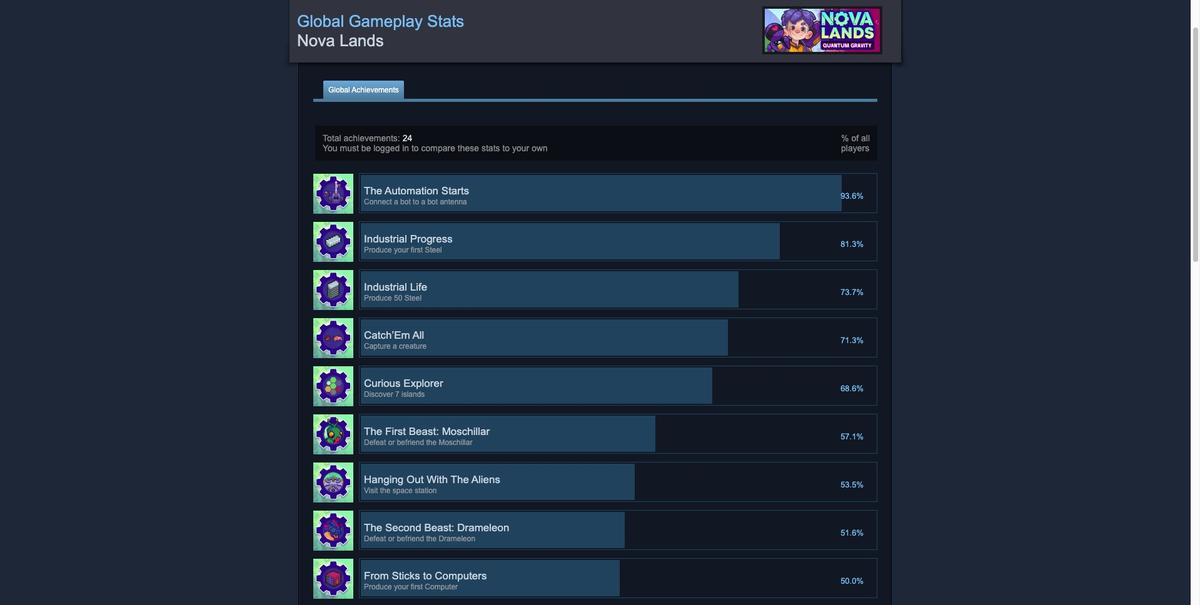 Task type: locate. For each thing, give the bounding box(es) containing it.
defeat
[[364, 439, 386, 447], [364, 535, 386, 544]]

gameplay
[[349, 12, 423, 31]]

0 vertical spatial steel
[[425, 246, 442, 255]]

the inside the second beast: drameleon defeat or befriend the drameleon
[[426, 535, 437, 544]]

0 vertical spatial your
[[512, 143, 529, 153]]

1 industrial from the top
[[364, 233, 407, 245]]

moschillar
[[442, 426, 490, 438], [439, 439, 473, 447]]

be
[[361, 143, 371, 153]]

2 defeat from the top
[[364, 535, 386, 544]]

defeat down the 'second'
[[364, 535, 386, 544]]

1 horizontal spatial bot
[[428, 198, 438, 206]]

your inside "from sticks to computers produce your first computer"
[[394, 583, 409, 592]]

50
[[394, 294, 403, 303]]

industrial inside industrial life produce 50 steel
[[364, 282, 407, 293]]

0 horizontal spatial steel
[[405, 294, 422, 303]]

1 or from the top
[[388, 439, 395, 447]]

industrial
[[364, 233, 407, 245], [364, 282, 407, 293]]

1 horizontal spatial steel
[[425, 246, 442, 255]]

global for global gameplay stats nova lands
[[297, 12, 344, 31]]

the up the with in the left bottom of the page
[[426, 439, 437, 447]]

the
[[364, 185, 382, 197], [364, 426, 382, 438], [451, 474, 469, 486], [364, 522, 382, 534]]

befriend for second
[[397, 535, 424, 544]]

of
[[852, 133, 859, 143]]

global
[[297, 12, 344, 31], [328, 86, 350, 94]]

1 vertical spatial or
[[388, 535, 395, 544]]

0 horizontal spatial bot
[[400, 198, 411, 206]]

2 or from the top
[[388, 535, 395, 544]]

curious explorer discover 7 islands
[[364, 378, 443, 399]]

to down automation
[[413, 198, 419, 206]]

the inside hanging out with the aliens visit the space station
[[380, 487, 391, 496]]

produce inside industrial life produce 50 steel
[[364, 294, 392, 303]]

beast:
[[409, 426, 439, 438], [424, 522, 455, 534]]

or inside the second beast: drameleon defeat or befriend the drameleon
[[388, 535, 395, 544]]

0 vertical spatial moschillar
[[442, 426, 490, 438]]

industrial inside industrial progress produce your first steel
[[364, 233, 407, 245]]

all
[[862, 133, 870, 143]]

global up nova
[[297, 12, 344, 31]]

2 bot from the left
[[428, 198, 438, 206]]

in
[[402, 143, 409, 153]]

0 vertical spatial global
[[297, 12, 344, 31]]

bot down automation
[[400, 198, 411, 206]]

1 vertical spatial the
[[380, 487, 391, 496]]

a
[[394, 198, 398, 206], [421, 198, 426, 206], [393, 342, 397, 351]]

or down the first
[[388, 439, 395, 447]]

steel down life
[[405, 294, 422, 303]]

steel down progress
[[425, 246, 442, 255]]

the left the 'second'
[[364, 522, 382, 534]]

first inside "from sticks to computers produce your first computer"
[[411, 583, 423, 592]]

0 vertical spatial defeat
[[364, 439, 386, 447]]

befriend inside the first beast: moschillar defeat or befriend the moschillar
[[397, 439, 424, 447]]

moschillar up aliens
[[442, 426, 490, 438]]

the right the with in the left bottom of the page
[[451, 474, 469, 486]]

to
[[412, 143, 419, 153], [503, 143, 510, 153], [413, 198, 419, 206], [423, 571, 432, 583]]

steel inside industrial life produce 50 steel
[[405, 294, 422, 303]]

or
[[388, 439, 395, 447], [388, 535, 395, 544]]

defeat inside the second beast: drameleon defeat or befriend the drameleon
[[364, 535, 386, 544]]

the inside the first beast: moschillar defeat or befriend the moschillar
[[426, 439, 437, 447]]

the
[[426, 439, 437, 447], [380, 487, 391, 496], [426, 535, 437, 544]]

drameleon up computers
[[439, 535, 476, 544]]

beast: inside the first beast: moschillar defeat or befriend the moschillar
[[409, 426, 439, 438]]

the inside the first beast: moschillar defeat or befriend the moschillar
[[364, 426, 382, 438]]

the for first
[[364, 426, 382, 438]]

2 befriend from the top
[[397, 535, 424, 544]]

1 vertical spatial first
[[411, 583, 423, 592]]

produce down from
[[364, 583, 392, 592]]

catch'em all capture a creature
[[364, 330, 427, 351]]

global left achievements
[[328, 86, 350, 94]]

stats
[[427, 12, 464, 31]]

befriend for first
[[397, 439, 424, 447]]

must
[[340, 143, 359, 153]]

1 befriend from the top
[[397, 439, 424, 447]]

from
[[364, 571, 389, 583]]

1 vertical spatial befriend
[[397, 535, 424, 544]]

first
[[411, 246, 423, 255], [411, 583, 423, 592]]

bot
[[400, 198, 411, 206], [428, 198, 438, 206]]

0 vertical spatial industrial
[[364, 233, 407, 245]]

the inside the second beast: drameleon defeat or befriend the drameleon
[[364, 522, 382, 534]]

own
[[532, 143, 548, 153]]

1 produce from the top
[[364, 246, 392, 255]]

1 vertical spatial global
[[328, 86, 350, 94]]

creature
[[399, 342, 427, 351]]

0 vertical spatial produce
[[364, 246, 392, 255]]

players
[[842, 143, 870, 153]]

your
[[512, 143, 529, 153], [394, 246, 409, 255], [394, 583, 409, 592]]

the for first
[[426, 439, 437, 447]]

24
[[403, 133, 412, 143]]

a right connect
[[394, 198, 398, 206]]

0 vertical spatial the
[[426, 439, 437, 447]]

the second beast: drameleon defeat or befriend the drameleon
[[364, 522, 510, 544]]

1 vertical spatial industrial
[[364, 282, 407, 293]]

a down the catch'em
[[393, 342, 397, 351]]

a inside catch'em all capture a creature
[[393, 342, 397, 351]]

global for global achievements
[[328, 86, 350, 94]]

from sticks to computers produce your first computer
[[364, 571, 487, 592]]

produce
[[364, 246, 392, 255], [364, 294, 392, 303], [364, 583, 392, 592]]

steel
[[425, 246, 442, 255], [405, 294, 422, 303]]

achievements:
[[344, 133, 400, 143]]

global inside global gameplay stats nova lands
[[297, 12, 344, 31]]

the left the first
[[364, 426, 382, 438]]

bot left antenna
[[428, 198, 438, 206]]

1 vertical spatial beast:
[[424, 522, 455, 534]]

to up computer
[[423, 571, 432, 583]]

2 industrial from the top
[[364, 282, 407, 293]]

these
[[458, 143, 479, 153]]

1 defeat from the top
[[364, 439, 386, 447]]

0 vertical spatial or
[[388, 439, 395, 447]]

your left "own"
[[512, 143, 529, 153]]

defeat down the first
[[364, 439, 386, 447]]

the down hanging
[[380, 487, 391, 496]]

or down the 'second'
[[388, 535, 395, 544]]

beast: right the first
[[409, 426, 439, 438]]

second
[[385, 522, 422, 534]]

0 vertical spatial beast:
[[409, 426, 439, 438]]

produce left 50
[[364, 294, 392, 303]]

or inside the first beast: moschillar defeat or befriend the moschillar
[[388, 439, 395, 447]]

2 vertical spatial your
[[394, 583, 409, 592]]

2 vertical spatial the
[[426, 535, 437, 544]]

hanging
[[364, 474, 404, 486]]

first down progress
[[411, 246, 423, 255]]

total
[[323, 133, 341, 143]]

nova
[[297, 31, 335, 50]]

a down automation
[[421, 198, 426, 206]]

1 vertical spatial defeat
[[364, 535, 386, 544]]

computer
[[425, 583, 458, 592]]

defeat inside the first beast: moschillar defeat or befriend the moschillar
[[364, 439, 386, 447]]

the inside the automation starts connect a bot to a bot antenna
[[364, 185, 382, 197]]

1 vertical spatial your
[[394, 246, 409, 255]]

catch'em
[[364, 330, 410, 342]]

global achievements
[[328, 86, 399, 94]]

2 first from the top
[[411, 583, 423, 592]]

to inside "from sticks to computers produce your first computer"
[[423, 571, 432, 583]]

drameleon
[[458, 522, 510, 534], [439, 535, 476, 544]]

befriend down the first
[[397, 439, 424, 447]]

the inside hanging out with the aliens visit the space station
[[451, 474, 469, 486]]

your down sticks
[[394, 583, 409, 592]]

beast: right the 'second'
[[424, 522, 455, 534]]

or for second
[[388, 535, 395, 544]]

your up industrial life produce 50 steel
[[394, 246, 409, 255]]

industrial down connect
[[364, 233, 407, 245]]

first down sticks
[[411, 583, 423, 592]]

1 first from the top
[[411, 246, 423, 255]]

1 vertical spatial produce
[[364, 294, 392, 303]]

1 vertical spatial steel
[[405, 294, 422, 303]]

befriend down the 'second'
[[397, 535, 424, 544]]

2 produce from the top
[[364, 294, 392, 303]]

visit
[[364, 487, 378, 496]]

0 vertical spatial befriend
[[397, 439, 424, 447]]

produce up industrial life produce 50 steel
[[364, 246, 392, 255]]

drameleon down aliens
[[458, 522, 510, 534]]

hanging out with the aliens visit the space station
[[364, 474, 501, 496]]

you
[[323, 143, 338, 153]]

2 vertical spatial produce
[[364, 583, 392, 592]]

produce inside industrial progress produce your first steel
[[364, 246, 392, 255]]

0 vertical spatial first
[[411, 246, 423, 255]]

3 produce from the top
[[364, 583, 392, 592]]

logged
[[374, 143, 400, 153]]

the up "from sticks to computers produce your first computer"
[[426, 535, 437, 544]]

beast: inside the second beast: drameleon defeat or befriend the drameleon
[[424, 522, 455, 534]]

befriend inside the second beast: drameleon defeat or befriend the drameleon
[[397, 535, 424, 544]]

moschillar up the with in the left bottom of the page
[[439, 439, 473, 447]]

befriend
[[397, 439, 424, 447], [397, 535, 424, 544]]

produce for industrial life
[[364, 294, 392, 303]]

industrial up 50
[[364, 282, 407, 293]]

the up connect
[[364, 185, 382, 197]]

0 vertical spatial drameleon
[[458, 522, 510, 534]]



Task type: describe. For each thing, give the bounding box(es) containing it.
1 vertical spatial moschillar
[[439, 439, 473, 447]]

beast: for first
[[409, 426, 439, 438]]

first inside industrial progress produce your first steel
[[411, 246, 423, 255]]

station
[[415, 487, 437, 496]]

aliens
[[472, 474, 501, 486]]

industrial for industrial life
[[364, 282, 407, 293]]

lands
[[340, 31, 384, 50]]

sticks
[[392, 571, 420, 583]]

the for automation
[[364, 185, 382, 197]]

steel inside industrial progress produce your first steel
[[425, 246, 442, 255]]

to right stats
[[503, 143, 510, 153]]

7
[[395, 390, 400, 399]]

global gameplay stats nova lands
[[297, 12, 464, 50]]

to right in
[[412, 143, 419, 153]]

capture
[[364, 342, 391, 351]]

life
[[410, 282, 427, 293]]

computers
[[435, 571, 487, 583]]

industrial for industrial progress
[[364, 233, 407, 245]]

% of all players
[[842, 133, 870, 153]]

the for second
[[364, 522, 382, 534]]

progress
[[410, 233, 453, 245]]

out
[[407, 474, 424, 486]]

connect
[[364, 198, 392, 206]]

defeat for second
[[364, 535, 386, 544]]

beast: for second
[[424, 522, 455, 534]]

compare
[[421, 143, 455, 153]]

with
[[427, 474, 448, 486]]

antenna
[[440, 198, 467, 206]]

your inside total achievements: 24 you must be logged in to compare these stats to your own
[[512, 143, 529, 153]]

the for second
[[426, 535, 437, 544]]

industrial progress produce your first steel
[[364, 233, 453, 255]]

%
[[842, 133, 849, 143]]

automation
[[385, 185, 439, 197]]

the automation starts connect a bot to a bot antenna
[[364, 185, 469, 206]]

or for first
[[388, 439, 395, 447]]

produce for industrial progress
[[364, 246, 392, 255]]

defeat for first
[[364, 439, 386, 447]]

curious
[[364, 378, 401, 390]]

explorer
[[404, 378, 443, 390]]

starts
[[442, 185, 469, 197]]

stats
[[482, 143, 500, 153]]

your inside industrial progress produce your first steel
[[394, 246, 409, 255]]

first
[[385, 426, 406, 438]]

1 vertical spatial drameleon
[[439, 535, 476, 544]]

discover
[[364, 390, 393, 399]]

islands
[[402, 390, 425, 399]]

produce inside "from sticks to computers produce your first computer"
[[364, 583, 392, 592]]

the first beast: moschillar defeat or befriend the moschillar
[[364, 426, 490, 447]]

total achievements: 24 you must be logged in to compare these stats to your own
[[323, 133, 548, 153]]

to inside the automation starts connect a bot to a bot antenna
[[413, 198, 419, 206]]

space
[[393, 487, 413, 496]]

all
[[413, 330, 424, 342]]

industrial life produce 50 steel
[[364, 282, 427, 303]]

achievements
[[352, 86, 399, 94]]

1 bot from the left
[[400, 198, 411, 206]]



Task type: vqa. For each thing, say whether or not it's contained in the screenshot.
Progress
yes



